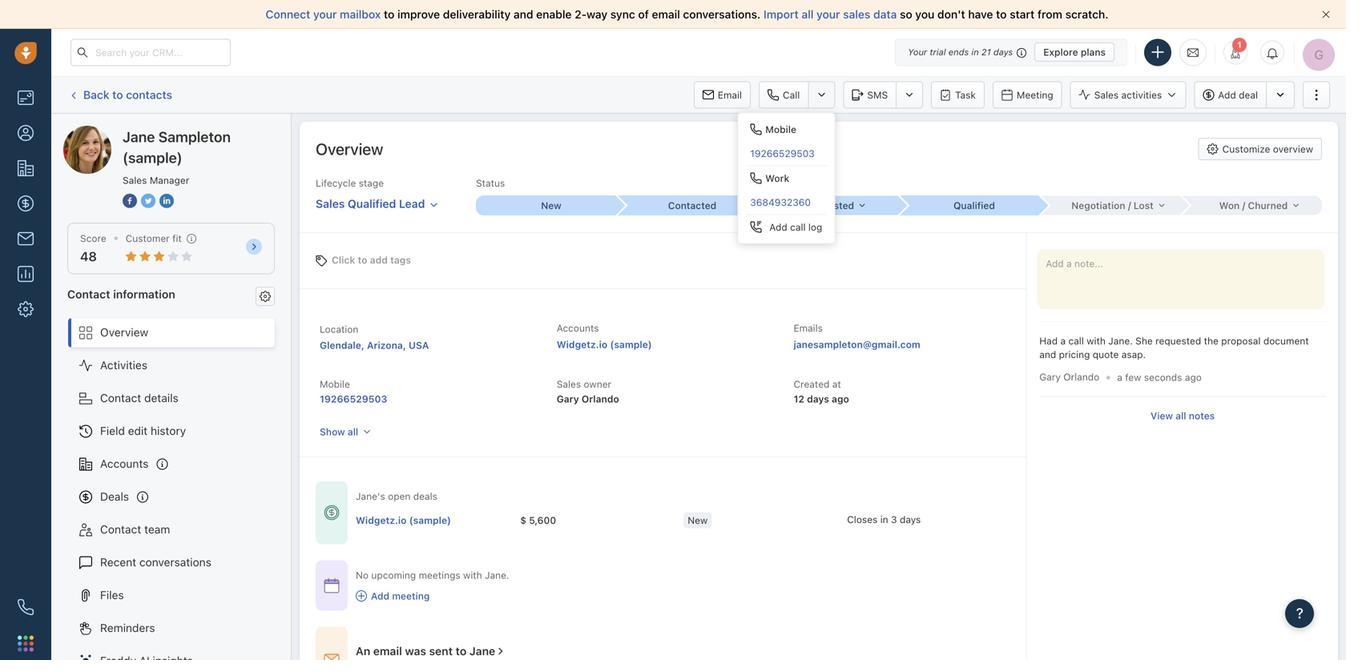 Task type: locate. For each thing, give the bounding box(es) containing it.
overview up lifecycle stage
[[316, 139, 383, 158]]

gary down pricing in the bottom of the page
[[1039, 371, 1061, 382]]

container_wx8msf4aqz5i3rn1 image
[[324, 505, 340, 521], [324, 652, 340, 660]]

row containing closes in 3 days
[[356, 504, 1011, 537]]

jane. for meetings
[[485, 570, 509, 581]]

an
[[356, 645, 370, 658]]

days inside created at 12 days ago
[[807, 394, 829, 405]]

contact down '48' 'button'
[[67, 287, 110, 301]]

add down 3684932360
[[769, 221, 787, 233]]

with inside had a call with jane. she requested the proposal document and pricing quote asap.
[[1087, 335, 1106, 347]]

all
[[802, 8, 814, 21], [1176, 410, 1186, 421], [348, 426, 358, 438]]

0 vertical spatial 19266529503 link
[[738, 141, 834, 165]]

closes in 3 days
[[847, 514, 921, 525]]

mng settings image
[[260, 291, 271, 302]]

0 horizontal spatial 19266529503
[[320, 394, 387, 405]]

contact down activities
[[100, 391, 141, 405]]

sales for sales activities
[[1094, 89, 1119, 101]]

0 vertical spatial with
[[1087, 335, 1106, 347]]

1 / from the left
[[1128, 200, 1131, 211]]

0 horizontal spatial and
[[514, 8, 533, 21]]

all inside "view all notes" link
[[1176, 410, 1186, 421]]

days right 21
[[993, 47, 1013, 57]]

all right view
[[1176, 410, 1186, 421]]

and
[[514, 8, 533, 21], [1039, 349, 1056, 360]]

email right 'of'
[[652, 8, 680, 21]]

widgetz.io (sample) link up owner at the left bottom of the page
[[557, 339, 652, 350]]

0 horizontal spatial add
[[371, 591, 389, 602]]

orlando down pricing in the bottom of the page
[[1063, 371, 1100, 382]]

sales for sales manager
[[123, 175, 147, 186]]

add inside "link"
[[371, 591, 389, 602]]

usa
[[409, 340, 429, 351]]

0 horizontal spatial days
[[807, 394, 829, 405]]

1 vertical spatial call
[[1068, 335, 1084, 347]]

1 horizontal spatial in
[[971, 47, 979, 57]]

0 vertical spatial widgetz.io
[[557, 339, 607, 350]]

/ for won
[[1242, 200, 1245, 211]]

0 vertical spatial container_wx8msf4aqz5i3rn1 image
[[324, 505, 340, 521]]

1 horizontal spatial call
[[1068, 335, 1084, 347]]

no upcoming meetings with jane.
[[356, 570, 509, 581]]

email right an
[[373, 645, 402, 658]]

janesampleton@gmail.com
[[794, 339, 920, 350]]

1 horizontal spatial add
[[769, 221, 787, 233]]

0 horizontal spatial call
[[790, 221, 806, 233]]

won / churned button
[[1181, 196, 1322, 215]]

from
[[1038, 8, 1062, 21]]

container_wx8msf4aqz5i3rn1 image right the sent
[[495, 646, 507, 657]]

19266529503 link up the show all on the left bottom of the page
[[320, 394, 387, 405]]

jane sampleton (sample)
[[95, 125, 227, 139], [123, 128, 231, 166]]

send email image
[[1187, 46, 1199, 59]]

mobile for mobile
[[765, 124, 796, 135]]

1 horizontal spatial email
[[652, 8, 680, 21]]

1 container_wx8msf4aqz5i3rn1 image from the top
[[324, 505, 340, 521]]

overview up activities
[[100, 326, 148, 339]]

0 vertical spatial add
[[1218, 89, 1236, 101]]

(sample) up sales manager
[[123, 149, 182, 166]]

1 vertical spatial days
[[807, 394, 829, 405]]

1 horizontal spatial your
[[817, 8, 840, 21]]

1 your from the left
[[313, 8, 337, 21]]

ago inside created at 12 days ago
[[832, 394, 849, 405]]

container_wx8msf4aqz5i3rn1 image left no
[[324, 578, 340, 594]]

0 vertical spatial and
[[514, 8, 533, 21]]

open
[[388, 491, 411, 502]]

19266529503 up the show all on the left bottom of the page
[[320, 394, 387, 405]]

and left enable
[[514, 8, 533, 21]]

widgetz.io (sample) link inside row
[[356, 513, 451, 527]]

0 horizontal spatial mobile
[[320, 379, 350, 390]]

0 vertical spatial in
[[971, 47, 979, 57]]

1 vertical spatial email
[[373, 645, 402, 658]]

you
[[915, 8, 935, 21]]

days
[[993, 47, 1013, 57], [807, 394, 829, 405], [900, 514, 921, 525]]

accounts up deals on the bottom left
[[100, 457, 149, 470]]

19266529503 up work
[[750, 148, 815, 159]]

qualified link
[[899, 196, 1040, 216]]

email
[[652, 8, 680, 21], [373, 645, 402, 658]]

0 horizontal spatial widgetz.io
[[356, 515, 407, 526]]

1 horizontal spatial gary
[[1039, 371, 1061, 382]]

meeting
[[1017, 89, 1053, 101]]

1 vertical spatial orlando
[[582, 394, 619, 405]]

call left the log
[[790, 221, 806, 233]]

(sample) up manager
[[181, 125, 227, 139]]

meeting
[[392, 591, 430, 602]]

sales left owner at the left bottom of the page
[[557, 379, 581, 390]]

0 vertical spatial a
[[1060, 335, 1066, 347]]

accounts for accounts
[[100, 457, 149, 470]]

your
[[313, 8, 337, 21], [817, 8, 840, 21]]

upcoming
[[371, 570, 416, 581]]

to right back at top left
[[112, 88, 123, 101]]

add inside button
[[1218, 89, 1236, 101]]

widgetz.io down jane's
[[356, 515, 407, 526]]

ago right seconds
[[1185, 372, 1202, 383]]

all for view all notes
[[1176, 410, 1186, 421]]

widgetz.io
[[557, 339, 607, 350], [356, 515, 407, 526]]

lifecycle
[[316, 177, 356, 189]]

0 vertical spatial gary
[[1039, 371, 1061, 382]]

gary
[[1039, 371, 1061, 382], [557, 394, 579, 405]]

mobile for mobile 19266529503
[[320, 379, 350, 390]]

0 vertical spatial days
[[993, 47, 1013, 57]]

0 horizontal spatial gary
[[557, 394, 579, 405]]

0 horizontal spatial new
[[541, 200, 562, 211]]

call
[[790, 221, 806, 233], [1068, 335, 1084, 347]]

0 horizontal spatial orlando
[[582, 394, 619, 405]]

1 horizontal spatial jane
[[123, 128, 155, 145]]

a
[[1060, 335, 1066, 347], [1117, 372, 1122, 383]]

0 vertical spatial call
[[790, 221, 806, 233]]

jane right the sent
[[469, 645, 495, 658]]

and down the had
[[1039, 349, 1056, 360]]

field edit history
[[100, 424, 186, 438]]

emails janesampleton@gmail.com
[[794, 323, 920, 350]]

task
[[955, 89, 976, 101]]

add down "upcoming"
[[371, 591, 389, 602]]

in left 3
[[880, 514, 888, 525]]

janesampleton@gmail.com link
[[794, 337, 920, 353]]

container_wx8msf4aqz5i3rn1 image left widgetz.io (sample)
[[324, 505, 340, 521]]

1 vertical spatial and
[[1039, 349, 1056, 360]]

mailbox
[[340, 8, 381, 21]]

sales for sales qualified lead
[[316, 197, 345, 210]]

data
[[873, 8, 897, 21]]

jane. up asap.
[[1108, 335, 1133, 347]]

1 horizontal spatial 19266529503
[[750, 148, 815, 159]]

container_wx8msf4aqz5i3rn1 image down no
[[356, 591, 367, 602]]

1 horizontal spatial with
[[1087, 335, 1106, 347]]

jane down contacts
[[123, 128, 155, 145]]

qualified
[[348, 197, 396, 210], [954, 200, 995, 211]]

she
[[1136, 335, 1153, 347]]

2 horizontal spatial add
[[1218, 89, 1236, 101]]

tags
[[390, 254, 411, 266]]

/ left lost
[[1128, 200, 1131, 211]]

1 horizontal spatial qualified
[[954, 200, 995, 211]]

close image
[[1322, 10, 1330, 18]]

mobile down glendale,
[[320, 379, 350, 390]]

pricing
[[1059, 349, 1090, 360]]

1 horizontal spatial new
[[688, 515, 708, 526]]

1 vertical spatial new
[[688, 515, 708, 526]]

2 container_wx8msf4aqz5i3rn1 image from the top
[[324, 652, 340, 660]]

reminders
[[100, 621, 155, 635]]

conversations.
[[683, 8, 761, 21]]

mobile down call link
[[765, 124, 796, 135]]

container_wx8msf4aqz5i3rn1 image left an
[[324, 652, 340, 660]]

0 vertical spatial ago
[[1185, 372, 1202, 383]]

with for meetings
[[463, 570, 482, 581]]

meeting button
[[993, 81, 1062, 109]]

(sample)
[[181, 125, 227, 139], [123, 149, 182, 166], [610, 339, 652, 350], [409, 515, 451, 526]]

1 horizontal spatial days
[[900, 514, 921, 525]]

negotiation / lost
[[1071, 200, 1154, 211]]

add call log
[[769, 221, 822, 233]]

1 vertical spatial widgetz.io
[[356, 515, 407, 526]]

edit
[[128, 424, 148, 438]]

all right import
[[802, 8, 814, 21]]

1 horizontal spatial /
[[1242, 200, 1245, 211]]

email button
[[694, 81, 751, 109]]

contact for contact team
[[100, 523, 141, 536]]

scratch.
[[1065, 8, 1109, 21]]

email
[[718, 89, 742, 101]]

0 vertical spatial all
[[802, 8, 814, 21]]

0 horizontal spatial ago
[[832, 394, 849, 405]]

orlando down owner at the left bottom of the page
[[582, 394, 619, 405]]

0 vertical spatial widgetz.io (sample) link
[[557, 339, 652, 350]]

call up pricing in the bottom of the page
[[1068, 335, 1084, 347]]

0 vertical spatial orlando
[[1063, 371, 1100, 382]]

jane
[[95, 125, 120, 139], [123, 128, 155, 145], [469, 645, 495, 658]]

jane. inside had a call with jane. she requested the proposal document and pricing quote asap.
[[1108, 335, 1133, 347]]

1 vertical spatial jane.
[[485, 570, 509, 581]]

0 vertical spatial overview
[[316, 139, 383, 158]]

1 vertical spatial ago
[[832, 394, 849, 405]]

activities
[[100, 359, 147, 372]]

lifecycle stage
[[316, 177, 384, 189]]

2 horizontal spatial container_wx8msf4aqz5i3rn1 image
[[495, 646, 507, 657]]

won / churned link
[[1181, 196, 1322, 215]]

your left sales at the right of page
[[817, 8, 840, 21]]

activities
[[1121, 89, 1162, 101]]

days inside row
[[900, 514, 921, 525]]

widgetz.io (sample) link
[[557, 339, 652, 350], [356, 513, 451, 527]]

1 horizontal spatial and
[[1039, 349, 1056, 360]]

0 vertical spatial accounts
[[557, 323, 599, 334]]

accounts inside the accounts widgetz.io (sample)
[[557, 323, 599, 334]]

1 vertical spatial mobile
[[320, 379, 350, 390]]

(sample) up owner at the left bottom of the page
[[610, 339, 652, 350]]

overview
[[1273, 143, 1313, 155]]

sales down lifecycle
[[316, 197, 345, 210]]

1 horizontal spatial widgetz.io (sample) link
[[557, 339, 652, 350]]

1 horizontal spatial jane.
[[1108, 335, 1133, 347]]

days right 3
[[900, 514, 921, 525]]

call inside had a call with jane. she requested the proposal document and pricing quote asap.
[[1068, 335, 1084, 347]]

phone image
[[18, 599, 34, 615]]

accounts up owner at the left bottom of the page
[[557, 323, 599, 334]]

2-
[[575, 8, 587, 21]]

gary orlando
[[1039, 371, 1100, 382]]

1 vertical spatial add
[[769, 221, 787, 233]]

sales left activities at the top of the page
[[1094, 89, 1119, 101]]

0 vertical spatial mobile
[[765, 124, 796, 135]]

jane. for call
[[1108, 335, 1133, 347]]

0 horizontal spatial /
[[1128, 200, 1131, 211]]

/ right the won at the right
[[1242, 200, 1245, 211]]

sales owner gary orlando
[[557, 379, 619, 405]]

add left 'deal'
[[1218, 89, 1236, 101]]

jane. right 'meetings'
[[485, 570, 509, 581]]

customer
[[126, 233, 170, 244]]

to right the sent
[[456, 645, 467, 658]]

gary down the accounts widgetz.io (sample)
[[557, 394, 579, 405]]

linkedin circled image
[[159, 192, 174, 210]]

1 horizontal spatial container_wx8msf4aqz5i3rn1 image
[[356, 591, 367, 602]]

19266529503 link up work
[[738, 141, 834, 165]]

row
[[356, 504, 1011, 537]]

jane down back at top left
[[95, 125, 120, 139]]

contact for contact information
[[67, 287, 110, 301]]

2 horizontal spatial all
[[1176, 410, 1186, 421]]

19266529503
[[750, 148, 815, 159], [320, 394, 387, 405]]

1 vertical spatial overview
[[100, 326, 148, 339]]

1 vertical spatial 19266529503
[[320, 394, 387, 405]]

0 vertical spatial jane.
[[1108, 335, 1133, 347]]

jane's
[[356, 491, 385, 502]]

a left few
[[1117, 372, 1122, 383]]

0 horizontal spatial with
[[463, 570, 482, 581]]

contact
[[67, 287, 110, 301], [100, 391, 141, 405], [100, 523, 141, 536]]

with for call
[[1087, 335, 1106, 347]]

sent
[[429, 645, 453, 658]]

2 / from the left
[[1242, 200, 1245, 211]]

2 vertical spatial contact
[[100, 523, 141, 536]]

1 vertical spatial in
[[880, 514, 888, 525]]

with up quote
[[1087, 335, 1106, 347]]

sales up facebook circled image in the left of the page
[[123, 175, 147, 186]]

0 horizontal spatial accounts
[[100, 457, 149, 470]]

ago down at
[[832, 394, 849, 405]]

2 vertical spatial days
[[900, 514, 921, 525]]

0 horizontal spatial qualified
[[348, 197, 396, 210]]

contact up recent
[[100, 523, 141, 536]]

0 vertical spatial email
[[652, 8, 680, 21]]

container_wx8msf4aqz5i3rn1 image
[[324, 578, 340, 594], [356, 591, 367, 602], [495, 646, 507, 657]]

days for closes in 3 days
[[900, 514, 921, 525]]

1 vertical spatial contact
[[100, 391, 141, 405]]

your left mailbox
[[313, 8, 337, 21]]

new link
[[476, 196, 617, 216]]

recent
[[100, 556, 136, 569]]

sales
[[1094, 89, 1119, 101], [123, 175, 147, 186], [316, 197, 345, 210], [557, 379, 581, 390]]

accounts
[[557, 323, 599, 334], [100, 457, 149, 470]]

was
[[405, 645, 426, 658]]

1 vertical spatial all
[[1176, 410, 1186, 421]]

all right show
[[348, 426, 358, 438]]

with right 'meetings'
[[463, 570, 482, 581]]

1 horizontal spatial accounts
[[557, 323, 599, 334]]

1 vertical spatial accounts
[[100, 457, 149, 470]]

0 horizontal spatial jane.
[[485, 570, 509, 581]]

freshworks switcher image
[[18, 636, 34, 652]]

(sample) down deals
[[409, 515, 451, 526]]

days down created
[[807, 394, 829, 405]]

3684932360
[[750, 197, 811, 208]]

deals
[[413, 491, 437, 502]]

mobile inside mobile 19266529503
[[320, 379, 350, 390]]

19266529503 link
[[738, 141, 834, 165], [320, 394, 387, 405]]

add for add call log
[[769, 221, 787, 233]]

all for show all
[[348, 426, 358, 438]]

0 horizontal spatial your
[[313, 8, 337, 21]]

sampleton down contacts
[[123, 125, 178, 139]]

the
[[1204, 335, 1219, 347]]

your
[[908, 47, 927, 57]]

0 horizontal spatial widgetz.io (sample) link
[[356, 513, 451, 527]]

1 vertical spatial container_wx8msf4aqz5i3rn1 image
[[324, 652, 340, 660]]

1 vertical spatial widgetz.io (sample) link
[[356, 513, 451, 527]]

1 vertical spatial a
[[1117, 372, 1122, 383]]

lost
[[1134, 200, 1154, 211]]

in left 21
[[971, 47, 979, 57]]

1 horizontal spatial widgetz.io
[[557, 339, 607, 350]]

widgetz.io (sample) link down "open" at the bottom left
[[356, 513, 451, 527]]

0 horizontal spatial a
[[1060, 335, 1066, 347]]

a right the had
[[1060, 335, 1066, 347]]

1 vertical spatial with
[[463, 570, 482, 581]]

Search your CRM... text field
[[71, 39, 231, 66]]

customize
[[1222, 143, 1270, 155]]

widgetz.io up owner at the left bottom of the page
[[557, 339, 607, 350]]

1 horizontal spatial mobile
[[765, 124, 796, 135]]



Task type: vqa. For each thing, say whether or not it's contained in the screenshot.
Forecast corresponding to Forecast
no



Task type: describe. For each thing, give the bounding box(es) containing it.
add
[[370, 254, 388, 266]]

at
[[832, 379, 841, 390]]

accounts for accounts widgetz.io (sample)
[[557, 323, 599, 334]]

5,600
[[529, 515, 556, 526]]

add for add deal
[[1218, 89, 1236, 101]]

negotiation / lost link
[[1040, 196, 1181, 215]]

1 horizontal spatial all
[[802, 8, 814, 21]]

contact team
[[100, 523, 170, 536]]

sales qualified lead
[[316, 197, 425, 210]]

(sample) inside the accounts widgetz.io (sample)
[[610, 339, 652, 350]]

sales qualified lead link
[[316, 190, 439, 213]]

churned
[[1248, 200, 1288, 211]]

to inside back to contacts link
[[112, 88, 123, 101]]

2 horizontal spatial days
[[993, 47, 1013, 57]]

widgetz.io inside row
[[356, 515, 407, 526]]

call button
[[759, 81, 808, 109]]

add deal
[[1218, 89, 1258, 101]]

0 horizontal spatial email
[[373, 645, 402, 658]]

0 horizontal spatial jane
[[95, 125, 120, 139]]

21
[[981, 47, 991, 57]]

contacted link
[[617, 196, 758, 216]]

deals
[[100, 490, 129, 503]]

had
[[1039, 335, 1058, 347]]

sms button
[[843, 81, 896, 109]]

contact information
[[67, 287, 175, 301]]

widgetz.io inside the accounts widgetz.io (sample)
[[557, 339, 607, 350]]

to left add
[[358, 254, 367, 266]]

have
[[968, 8, 993, 21]]

a few seconds ago
[[1117, 372, 1202, 383]]

widgetz.io (sample)
[[356, 515, 451, 526]]

your trial ends in 21 days
[[908, 47, 1013, 57]]

gary inside sales owner gary orlando
[[557, 394, 579, 405]]

sales
[[843, 8, 870, 21]]

don't
[[937, 8, 965, 21]]

score
[[80, 233, 106, 244]]

contact for contact details
[[100, 391, 141, 405]]

import
[[764, 8, 799, 21]]

emails
[[794, 323, 823, 334]]

0 horizontal spatial 19266529503 link
[[320, 394, 387, 405]]

a inside had a call with jane. she requested the proposal document and pricing quote asap.
[[1060, 335, 1066, 347]]

3
[[891, 514, 897, 525]]

12
[[794, 394, 804, 405]]

notes
[[1189, 410, 1215, 421]]

jane sampleton (sample) down contacts
[[95, 125, 227, 139]]

won / churned
[[1219, 200, 1288, 211]]

sync
[[610, 8, 635, 21]]

orlando inside sales owner gary orlando
[[582, 394, 619, 405]]

sales manager
[[123, 175, 189, 186]]

0 horizontal spatial in
[[880, 514, 888, 525]]

back to contacts
[[83, 88, 172, 101]]

import all your sales data link
[[764, 8, 900, 21]]

sampleton up manager
[[158, 128, 231, 145]]

/ for negotiation
[[1128, 200, 1131, 211]]

seconds
[[1144, 372, 1182, 383]]

1 horizontal spatial overview
[[316, 139, 383, 158]]

jane sampleton (sample) up manager
[[123, 128, 231, 166]]

quote
[[1093, 349, 1119, 360]]

explore plans link
[[1035, 42, 1115, 62]]

and inside had a call with jane. she requested the proposal document and pricing quote asap.
[[1039, 349, 1056, 360]]

1 horizontal spatial a
[[1117, 372, 1122, 383]]

so
[[900, 8, 912, 21]]

48
[[80, 249, 97, 264]]

twitter circled image
[[141, 192, 155, 210]]

conversations
[[139, 556, 211, 569]]

contacted
[[668, 200, 716, 211]]

created at 12 days ago
[[794, 379, 849, 405]]

status
[[476, 177, 505, 189]]

add for add meeting
[[371, 591, 389, 602]]

task button
[[931, 81, 985, 109]]

view all notes link
[[1151, 409, 1215, 423]]

interested button
[[758, 196, 899, 215]]

0 horizontal spatial overview
[[100, 326, 148, 339]]

view
[[1151, 410, 1173, 421]]

container_wx8msf4aqz5i3rn1 image for an email was sent to jane
[[324, 652, 340, 660]]

add meeting link
[[356, 589, 509, 603]]

trial
[[930, 47, 946, 57]]

view all notes
[[1151, 410, 1215, 421]]

score 48
[[80, 233, 106, 264]]

0 horizontal spatial container_wx8msf4aqz5i3rn1 image
[[324, 578, 340, 594]]

call link
[[759, 81, 808, 109]]

1 horizontal spatial orlando
[[1063, 371, 1100, 382]]

back
[[83, 88, 109, 101]]

sms
[[867, 89, 888, 101]]

1 horizontal spatial ago
[[1185, 372, 1202, 383]]

accounts widgetz.io (sample)
[[557, 323, 652, 350]]

phone element
[[10, 591, 42, 623]]

meetings
[[419, 570, 460, 581]]

work
[[765, 173, 789, 184]]

(sample) inside jane sampleton (sample)
[[123, 149, 182, 166]]

facebook circled image
[[123, 192, 137, 210]]

$ 5,600
[[520, 515, 556, 526]]

plans
[[1081, 46, 1106, 58]]

contact details
[[100, 391, 178, 405]]

an email was sent to jane
[[356, 645, 495, 658]]

glendale, arizona, usa link
[[320, 340, 429, 351]]

document
[[1263, 335, 1309, 347]]

fit
[[172, 233, 182, 244]]

2 horizontal spatial jane
[[469, 645, 495, 658]]

48 button
[[80, 249, 97, 264]]

negotiation
[[1071, 200, 1125, 211]]

to left start
[[996, 8, 1007, 21]]

negotiation / lost button
[[1040, 196, 1181, 215]]

lead
[[399, 197, 425, 210]]

back to contacts link
[[67, 82, 173, 108]]

proposal
[[1221, 335, 1261, 347]]

days for created at 12 days ago
[[807, 394, 829, 405]]

container_wx8msf4aqz5i3rn1 image inside add meeting "link"
[[356, 591, 367, 602]]

click to add tags
[[332, 254, 411, 266]]

asap.
[[1122, 349, 1146, 360]]

1 link
[[1224, 39, 1248, 65]]

sales activities
[[1094, 89, 1162, 101]]

location
[[320, 324, 358, 335]]

2 your from the left
[[817, 8, 840, 21]]

container_wx8msf4aqz5i3rn1 image for jane's open deals
[[324, 505, 340, 521]]

1 horizontal spatial 19266529503 link
[[738, 141, 834, 165]]

no
[[356, 570, 369, 581]]

deliverability
[[443, 8, 511, 21]]

(sample) inside row
[[409, 515, 451, 526]]

interested link
[[758, 196, 899, 215]]

sales inside sales owner gary orlando
[[557, 379, 581, 390]]

way
[[587, 8, 607, 21]]

log
[[808, 221, 822, 233]]

connect your mailbox to improve deliverability and enable 2-way sync of email conversations. import all your sales data so you don't have to start from scratch.
[[266, 8, 1109, 21]]

to right mailbox
[[384, 8, 395, 21]]

glendale,
[[320, 340, 364, 351]]

click
[[332, 254, 355, 266]]

show all
[[320, 426, 358, 438]]

0 vertical spatial 19266529503
[[750, 148, 815, 159]]

ends
[[948, 47, 969, 57]]

manager
[[150, 175, 189, 186]]

jane inside jane sampleton (sample)
[[123, 128, 155, 145]]

0 vertical spatial new
[[541, 200, 562, 211]]



